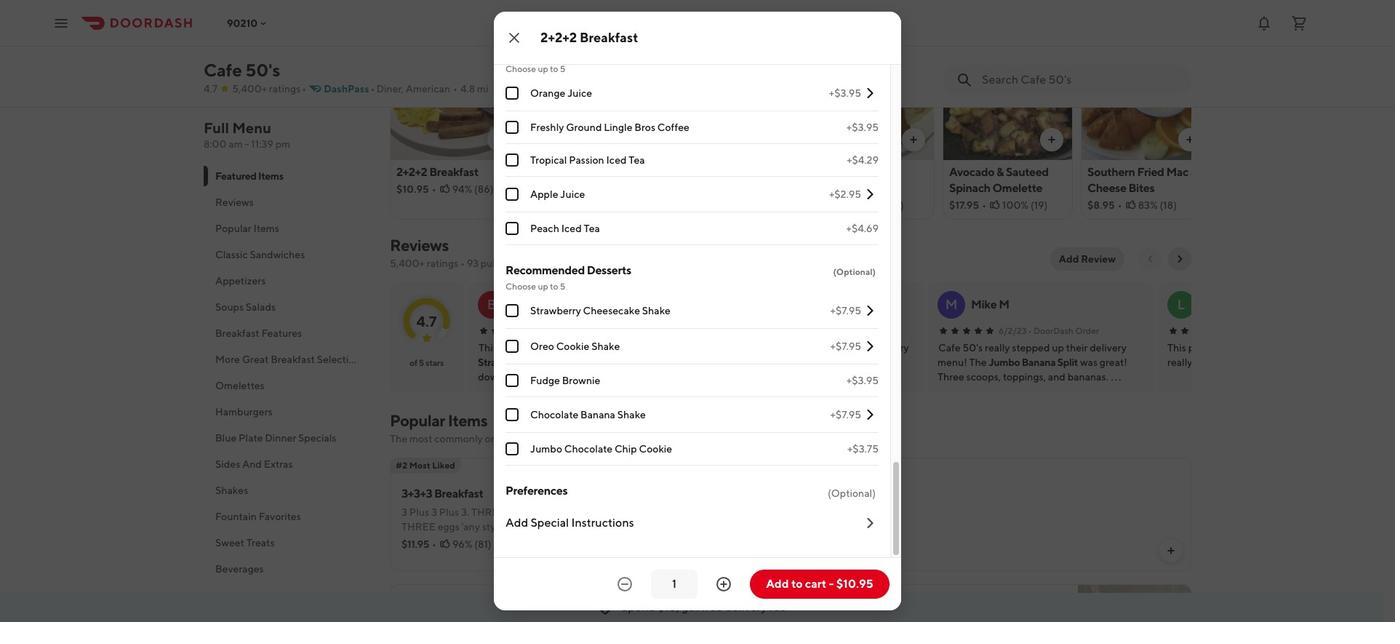 Task type: locate. For each thing, give the bounding box(es) containing it.
2 83% from the left
[[1139, 199, 1158, 211]]

• right the $18.95
[[846, 199, 850, 211]]

chocolate up and
[[530, 409, 579, 421]]

0 horizontal spatial iced
[[562, 223, 582, 234]]

classic
[[215, 249, 248, 260]]

hamburgers button
[[204, 399, 373, 425]]

1 83% from the left
[[587, 199, 607, 211]]

• inside reviews 5,400+ ratings • 93 public reviews
[[461, 258, 465, 269]]

featured
[[390, 10, 464, 31], [215, 170, 257, 182]]

southern fried chicken dinner
[[811, 165, 891, 195]]

dusted
[[464, 536, 496, 547]]

salads
[[246, 301, 276, 313]]

popular items button
[[204, 215, 373, 242]]

0 vertical spatial +$3.95
[[829, 88, 862, 99]]

1 vertical spatial ratings
[[427, 258, 459, 269]]

popular up most
[[390, 411, 445, 430]]

jumbo
[[989, 357, 1020, 368], [530, 443, 562, 455]]

1 horizontal spatial doordash
[[805, 325, 845, 336]]

strawberry up '11/1/23'
[[530, 305, 581, 317]]

5 for desserts
[[560, 281, 566, 292]]

strawberry cheesecake shake inside recommended desserts group
[[530, 305, 671, 317]]

1 horizontal spatial • doordash order
[[799, 325, 870, 336]]

reviews link
[[390, 236, 449, 255]]

to for beverages
[[550, 63, 558, 74]]

most right #2
[[410, 460, 431, 471]]

items inside button
[[254, 223, 279, 234]]

1 vertical spatial 2+2+2
[[397, 165, 427, 179]]

1 horizontal spatial of
[[669, 506, 678, 518]]

southern fried mac & cheese bites image
[[1082, 38, 1211, 160]]

#2
[[396, 460, 408, 471]]

to inside recommended beverages choose up to 5
[[550, 63, 558, 74]]

public
[[481, 258, 510, 269]]

most for #2
[[410, 460, 431, 471]]

$11.95 left 'are'
[[402, 538, 429, 550]]

1 • doordash order from the left
[[569, 325, 639, 336]]

reviews inside button
[[215, 196, 254, 208]]

2 horizontal spatial doordash
[[1034, 325, 1074, 336]]

chicken for $18.95
[[811, 181, 854, 195]]

strawberry cheesecake shake down oreo
[[478, 357, 614, 368]]

items up the classic sandwiches
[[254, 223, 279, 234]]

of right strips
[[669, 506, 678, 518]]

1 vertical spatial iced
[[562, 223, 582, 234]]

featured items heading
[[390, 9, 512, 32]]

previous image
[[1145, 253, 1157, 265]]

0 horizontal spatial cheese
[[698, 181, 737, 195]]

2 vertical spatial +$7.95
[[831, 409, 862, 421]]

recommended desserts group
[[506, 263, 879, 466]]

0 vertical spatial strawberry
[[530, 305, 581, 317]]

chip
[[615, 443, 637, 455]]

fried inside southern fried mac & cheese bites
[[1138, 165, 1165, 179]]

1 +$7.95 from the top
[[831, 305, 862, 317]]

southern inside southern fried chicken dinner
[[811, 165, 859, 179]]

1 choose from the top
[[506, 63, 536, 74]]

1 vertical spatial choose
[[506, 281, 536, 292]]

add up powdered
[[506, 516, 528, 530]]

2 choose from the top
[[506, 281, 536, 292]]

fountain down the shakes
[[215, 511, 257, 522]]

juice right orange
[[568, 88, 592, 99]]

83% left (30)
[[587, 199, 607, 211]]

0 horizontal spatial doordash
[[574, 325, 614, 336]]

and
[[551, 433, 569, 445]]

to inside recommended desserts choose up to 5
[[550, 281, 558, 292]]

1 vertical spatial juice
[[561, 189, 585, 200]]

None checkbox
[[506, 188, 519, 201], [506, 222, 519, 235], [506, 340, 519, 353], [506, 408, 519, 422], [506, 188, 519, 201], [506, 222, 519, 235], [506, 340, 519, 353], [506, 408, 519, 422]]

breakfast down 'breakfast features' "button"
[[271, 354, 315, 365]]

1 horizontal spatial 4.7
[[417, 313, 437, 329]]

recommended up orange
[[506, 46, 585, 60]]

• doordash order right 8/5/23
[[799, 325, 870, 336]]

with down style'
[[498, 536, 518, 547]]

banana for shake
[[581, 409, 616, 421]]

fountain for fountain soda
[[808, 504, 855, 518]]

strawberry inside recommended desserts group
[[530, 305, 581, 317]]

1 horizontal spatial $11.95
[[535, 199, 564, 211]]

2+2+2  breakfast up recommended beverages choose up to 5
[[541, 30, 638, 45]]

bros
[[635, 122, 656, 133]]

jumbo banana split
[[989, 357, 1078, 368]]

+$7.95
[[831, 305, 862, 317], [831, 341, 862, 352], [831, 409, 862, 421]]

0 horizontal spatial banana
[[581, 409, 616, 421]]

juice right apple
[[561, 189, 585, 200]]

dinner inside southern fried chicken dinner
[[856, 181, 891, 195]]

0 horizontal spatial 83%
[[587, 199, 607, 211]]

0 vertical spatial louisiana
[[535, 165, 584, 179]]

recommended desserts choose up to 5
[[506, 264, 631, 292]]

0 horizontal spatial reviews
[[215, 196, 254, 208]]

banana up 'dishes'
[[581, 409, 616, 421]]

chocolate banana shake
[[530, 409, 646, 421]]

cheese inside tuna - fresh tomato - jack cheese melt
[[698, 181, 737, 195]]

fudge
[[530, 375, 560, 387]]

louisiana inside "louisiana style chicken strips"
[[535, 165, 584, 179]]

add to cart - $10.95
[[766, 577, 874, 591]]

choose inside recommended desserts choose up to 5
[[506, 281, 536, 292]]

soups salads button
[[204, 294, 373, 320]]

style'
[[482, 521, 506, 533]]

iced right peach
[[562, 223, 582, 234]]

0 vertical spatial 2+2+2
[[541, 30, 577, 45]]

1 horizontal spatial 2+2+2  breakfast
[[541, 30, 638, 45]]

1 southern from the left
[[811, 165, 859, 179]]

featured items down 11:39
[[215, 170, 284, 182]]

breakfast inside "button"
[[215, 327, 259, 339]]

0 vertical spatial (optional)
[[833, 267, 876, 277]]

to left 'cart'
[[792, 577, 803, 591]]

2 horizontal spatial add
[[1059, 253, 1079, 265]]

add item to cart image for fountain soda
[[759, 545, 771, 557]]

cheese up the $8.95
[[1088, 181, 1127, 195]]

0 horizontal spatial chicken
[[535, 181, 578, 195]]

add special instructions button
[[506, 504, 879, 543]]

1 doordash from the left
[[574, 325, 614, 336]]

2 doordash from the left
[[805, 325, 845, 336]]

2+2+2  breakfast image
[[391, 38, 520, 160]]

add item to cart image
[[493, 134, 505, 146], [770, 134, 781, 146], [1166, 545, 1177, 557]]

+$2.95
[[829, 189, 862, 200]]

1 horizontal spatial banana
[[1022, 357, 1056, 368]]

- inside button
[[829, 577, 834, 591]]

add for add special instructions
[[506, 516, 528, 530]]

recommended inside recommended beverages choose up to 5
[[506, 46, 585, 60]]

2+2+2  breakfast up the '94%'
[[397, 165, 479, 179]]

items inside popular items the most commonly ordered items and dishes from this store
[[448, 411, 488, 430]]

0 vertical spatial cookie
[[556, 341, 590, 352]]

1 vertical spatial style
[[859, 608, 885, 621]]

0 vertical spatial louisiana style chicken strips image
[[529, 38, 658, 160]]

5 up k
[[560, 281, 566, 292]]

1 horizontal spatial add
[[766, 577, 789, 591]]

biscuits
[[587, 5, 623, 17]]

louisiana style chicken strips image
[[529, 38, 658, 160], [1078, 584, 1192, 622]]

1 vertical spatial beverages
[[215, 563, 264, 575]]

1 horizontal spatial iced
[[606, 154, 627, 166]]

to up k
[[550, 281, 558, 292]]

0 vertical spatial jumbo
[[989, 357, 1020, 368]]

breakfast inside button
[[271, 354, 315, 365]]

$10.95 left the '94%'
[[397, 183, 429, 195]]

tea down bros
[[629, 154, 645, 166]]

items up commonly
[[448, 411, 488, 430]]

juice for apple juice
[[561, 189, 585, 200]]

- right the am
[[245, 138, 249, 150]]

cheesecake down desserts
[[583, 305, 640, 317]]

- right 'cart'
[[829, 577, 834, 591]]

bacon
[[680, 506, 709, 518]]

0 horizontal spatial fountain
[[215, 511, 257, 522]]

ratings down reviews link
[[427, 258, 459, 269]]

add left review
[[1059, 253, 1079, 265]]

1 vertical spatial of
[[669, 506, 678, 518]]

add item to cart image
[[632, 134, 643, 146], [908, 134, 920, 146], [1046, 134, 1058, 146], [1185, 134, 1196, 146], [759, 545, 771, 557]]

fried up 88%
[[861, 165, 888, 179]]

order
[[616, 325, 639, 336], [846, 325, 870, 336], [1076, 325, 1100, 336]]

louisiana up apple juice at the top of page
[[535, 165, 584, 179]]

1 horizontal spatial 83%
[[1139, 199, 1158, 211]]

1 cheese from the left
[[698, 181, 737, 195]]

1 horizontal spatial ratings
[[427, 258, 459, 269]]

$11.95 for $11.95
[[535, 199, 564, 211]]

0 horizontal spatial $11.95
[[402, 538, 429, 550]]

cheese down fresh
[[698, 181, 737, 195]]

1 horizontal spatial louisiana
[[808, 608, 857, 621]]

review
[[1081, 253, 1116, 265]]

banana inside button
[[1022, 357, 1056, 368]]

2 vertical spatial to
[[792, 577, 803, 591]]

most right '#1'
[[408, 40, 429, 51]]

0 horizontal spatial of
[[410, 357, 417, 368]]

3 +$7.95 from the top
[[831, 409, 862, 421]]

featured inside featured items heading
[[390, 10, 464, 31]]

cookie right chip
[[639, 443, 672, 455]]

southern for southern fried mac & cheese bites
[[1088, 165, 1136, 179]]

3 order from the left
[[1076, 325, 1100, 336]]

am
[[229, 138, 243, 150]]

(29)
[[754, 199, 773, 211]]

1 horizontal spatial popular
[[390, 411, 445, 430]]

banana inside recommended desserts group
[[581, 409, 616, 421]]

m left mike
[[946, 297, 958, 312]]

special
[[531, 516, 569, 530]]

1 order from the left
[[616, 325, 639, 336]]

jumbo inside recommended desserts group
[[530, 443, 562, 455]]

tea
[[629, 154, 645, 166], [584, 223, 600, 234]]

up for desserts
[[538, 281, 548, 292]]

butter.
[[711, 521, 741, 533]]

1 horizontal spatial style
[[859, 608, 885, 621]]

doordash up split
[[1034, 325, 1074, 336]]

• doordash order
[[569, 325, 639, 336], [799, 325, 870, 336], [1029, 325, 1100, 336]]

up for beverages
[[538, 63, 548, 74]]

full
[[204, 119, 229, 136]]

5
[[560, 63, 566, 74], [560, 281, 566, 292], [419, 357, 424, 368]]

featured items up #1 most liked
[[390, 10, 512, 31]]

banana for split
[[1022, 357, 1056, 368]]

cheesecake inside recommended desserts group
[[583, 305, 640, 317]]

southern for southern fried chicken dinner
[[811, 165, 859, 179]]

+$3.95 inside recommended desserts group
[[847, 375, 879, 387]]

5 up orange juice in the left of the page
[[560, 63, 566, 74]]

4.7 down cafe
[[204, 83, 218, 95]]

to for desserts
[[550, 281, 558, 292]]

liked
[[431, 40, 454, 51], [432, 460, 455, 471]]

next image
[[1174, 253, 1186, 265]]

1 horizontal spatial dinner
[[856, 181, 891, 195]]

recommended for desserts
[[506, 264, 585, 277]]

1 vertical spatial louisiana style chicken strips
[[808, 608, 962, 621]]

0 horizontal spatial beverages
[[215, 563, 264, 575]]

(optional) up the fountain soda
[[828, 488, 876, 499]]

0 items, open order cart image
[[1291, 14, 1308, 32]]

beverages
[[587, 46, 641, 60], [215, 563, 264, 575]]

2 horizontal spatial • doordash order
[[1029, 325, 1100, 336]]

0 vertical spatial $11.95
[[535, 199, 564, 211]]

• left 93
[[461, 258, 465, 269]]

choose down the close 2+2+2  breakfast icon
[[506, 63, 536, 74]]

soups
[[215, 301, 244, 313]]

4.7
[[204, 83, 218, 95], [417, 313, 437, 329]]

1 vertical spatial recommended
[[506, 264, 585, 277]]

open menu image
[[52, 14, 70, 32]]

breakfast inside 3+3+3  breakfast 3 plus 3 plus 3. three buttermilk pancakes, three strips of bacon or sausage, three eggs 'any style' served with warm pancake syrup & whipped butter. our pancakes are dusted with powdered sugar.
[[434, 487, 484, 501]]

sweet treats button
[[204, 530, 373, 556]]

are
[[447, 536, 462, 547]]

1 vertical spatial tea
[[584, 223, 600, 234]]

$10.95 right 'cart'
[[837, 577, 874, 591]]

our
[[743, 521, 762, 533]]

1 horizontal spatial order
[[846, 325, 870, 336]]

1 vertical spatial most
[[410, 460, 431, 471]]

cookie down '11/1/23'
[[556, 341, 590, 352]]

fountain inside button
[[215, 511, 257, 522]]

recommended beverages group
[[506, 45, 879, 245]]

jumbo inside button
[[989, 357, 1020, 368]]

plus up eggs
[[439, 506, 459, 518]]

0 vertical spatial 5
[[560, 63, 566, 74]]

of left stars
[[410, 357, 417, 368]]

1 100% from the left
[[726, 199, 752, 211]]

southern inside southern fried mac & cheese bites
[[1088, 165, 1136, 179]]

100% down melt
[[726, 199, 752, 211]]

choose up bradley
[[506, 281, 536, 292]]

2 recommended from the top
[[506, 264, 585, 277]]

reviews
[[215, 196, 254, 208], [390, 236, 449, 255]]

three up pancake
[[606, 506, 640, 518]]

diner, american • 4.8 mi
[[377, 83, 489, 95]]

beverages button
[[204, 556, 373, 582]]

2 fried from the left
[[1138, 165, 1165, 179]]

sugar.
[[570, 536, 596, 547]]

jumbo down 6/2/23
[[989, 357, 1020, 368]]

k
[[553, 298, 561, 311]]

1 horizontal spatial 5,400+
[[390, 258, 425, 269]]

0 horizontal spatial jumbo
[[530, 443, 562, 455]]

of inside 3+3+3  breakfast 3 plus 3 plus 3. three buttermilk pancakes, three strips of bacon or sausage, three eggs 'any style' served with warm pancake syrup & whipped butter. our pancakes are dusted with powdered sugar.
[[669, 506, 678, 518]]

2 order from the left
[[846, 325, 870, 336]]

$10.95
[[397, 183, 429, 195], [837, 577, 874, 591]]

1 vertical spatial 5,400+
[[390, 258, 425, 269]]

liked down featured items heading
[[431, 40, 454, 51]]

94%
[[452, 183, 472, 195]]

1 vertical spatial dinner
[[265, 432, 296, 444]]

style up 83% (30)
[[586, 165, 612, 179]]

2 cheese from the left
[[1088, 181, 1127, 195]]

0 vertical spatial strawberry cheesecake shake
[[530, 305, 671, 317]]

popular up classic
[[215, 223, 252, 234]]

100% down omelette
[[1003, 199, 1029, 211]]

style
[[586, 165, 612, 179], [859, 608, 885, 621]]

5 inside recommended beverages choose up to 5
[[560, 63, 566, 74]]

1 vertical spatial +$7.95
[[831, 341, 862, 352]]

add item to cart image for avocado  & sauteed spinach omelette
[[1046, 134, 1058, 146]]

breakfast
[[580, 30, 638, 45], [429, 165, 479, 179], [215, 327, 259, 339], [271, 354, 315, 365], [434, 487, 484, 501]]

tuna
[[673, 165, 698, 179]]

4.7 up of 5 stars
[[417, 313, 437, 329]]

chicken inside southern fried chicken dinner
[[811, 181, 854, 195]]

1 horizontal spatial featured items
[[390, 10, 512, 31]]

blue plate dinner specials
[[215, 432, 337, 444]]

reviews for reviews
[[215, 196, 254, 208]]

• doordash order up split
[[1029, 325, 1100, 336]]

fountain left soda
[[808, 504, 855, 518]]

1 fried from the left
[[861, 165, 888, 179]]

83% down bites
[[1139, 199, 1158, 211]]

0 horizontal spatial featured
[[215, 170, 257, 182]]

2 +$7.95 from the top
[[831, 341, 862, 352]]

southern up +$2.95
[[811, 165, 859, 179]]

5 left stars
[[419, 357, 424, 368]]

& inside 2+2+2  breakfast dialog
[[625, 5, 631, 17]]

0 horizontal spatial fried
[[861, 165, 888, 179]]

11/1/23
[[539, 325, 567, 336]]

5,400+ down "cafe 50's"
[[232, 83, 267, 95]]

dashpass
[[324, 83, 369, 95]]

strawberry cheesecake shake
[[530, 305, 671, 317], [478, 357, 614, 368]]

popular inside popular items the most commonly ordered items and dishes from this store
[[390, 411, 445, 430]]

add up fee
[[766, 577, 789, 591]]

breakfast down soups
[[215, 327, 259, 339]]

m right mike
[[999, 298, 1010, 311]]

recommended inside recommended desserts choose up to 5
[[506, 264, 585, 277]]

+$3.95 for fudge brownie
[[847, 375, 879, 387]]

add item to cart image for "2+2+2  breakfast" image
[[493, 134, 505, 146]]

0 horizontal spatial louisiana
[[535, 165, 584, 179]]

0 vertical spatial $10.95
[[397, 183, 429, 195]]

strawberry cheesecake shake down desserts
[[530, 305, 671, 317]]

served
[[508, 521, 539, 533]]

notification bell image
[[1256, 14, 1273, 32]]

5 inside recommended desserts choose up to 5
[[560, 281, 566, 292]]

1 horizontal spatial 2+2+2
[[541, 30, 577, 45]]

5,400+
[[232, 83, 267, 95], [390, 258, 425, 269]]

popular items
[[215, 223, 279, 234]]

0 vertical spatial to
[[550, 63, 558, 74]]

fried for chicken
[[861, 165, 888, 179]]

ratings inside reviews 5,400+ ratings • 93 public reviews
[[427, 258, 459, 269]]

• doordash order up oreo cookie shake
[[569, 325, 639, 336]]

& inside southern fried mac & cheese bites
[[1191, 165, 1198, 179]]

add for add review
[[1059, 253, 1079, 265]]

chocolate down chocolate banana shake at bottom left
[[565, 443, 613, 455]]

0 vertical spatial up
[[538, 63, 548, 74]]

dinner up extras
[[265, 432, 296, 444]]

1 horizontal spatial strips
[[932, 608, 962, 621]]

3 doordash from the left
[[1034, 325, 1074, 336]]

fresh
[[707, 165, 736, 179]]

1 horizontal spatial add item to cart image
[[770, 134, 781, 146]]

0 horizontal spatial style
[[586, 165, 612, 179]]

1 horizontal spatial 100%
[[1003, 199, 1029, 211]]

country
[[633, 5, 672, 17]]

& right mac on the right top of the page
[[1191, 165, 1198, 179]]

beverages down homemade biscuits & country gravy
[[587, 46, 641, 60]]

1 vertical spatial to
[[550, 281, 558, 292]]

cheesecake
[[583, 305, 640, 317], [529, 357, 584, 368]]

choose inside recommended beverages choose up to 5
[[506, 63, 536, 74]]

shakes button
[[204, 477, 373, 504]]

0 vertical spatial choose
[[506, 63, 536, 74]]

0 horizontal spatial 5,400+
[[232, 83, 267, 95]]

• left 4.8
[[453, 83, 458, 95]]

of 5 stars
[[410, 357, 444, 368]]

featured down the am
[[215, 170, 257, 182]]

88%
[[866, 199, 886, 211]]

up inside recommended beverages choose up to 5
[[538, 63, 548, 74]]

sauteed
[[1006, 165, 1049, 179]]

cheesecake inside button
[[529, 357, 584, 368]]

2 southern from the left
[[1088, 165, 1136, 179]]

cheesecake up fudge brownie
[[529, 357, 584, 368]]

1 vertical spatial featured items
[[215, 170, 284, 182]]

powdered
[[520, 536, 568, 547]]

2+2+2  breakfast dialog
[[494, 0, 902, 610]]

0 horizontal spatial • doordash order
[[569, 325, 639, 336]]

0 vertical spatial featured
[[390, 10, 464, 31]]

plate
[[239, 432, 263, 444]]

plus down 3+3+3
[[409, 506, 429, 518]]

jumbo for jumbo banana split
[[989, 357, 1020, 368]]

2 3 from the left
[[431, 506, 437, 518]]

three up style'
[[471, 506, 506, 518]]

• left 'are'
[[432, 538, 437, 550]]

reviews inside reviews 5,400+ ratings • 93 public reviews
[[390, 236, 449, 255]]

2 up from the top
[[538, 281, 548, 292]]

2 100% from the left
[[1003, 199, 1029, 211]]

three
[[471, 506, 506, 518], [606, 506, 640, 518], [402, 521, 436, 533]]

add inside "add to cart - $10.95" button
[[766, 577, 789, 591]]

0 vertical spatial juice
[[568, 88, 592, 99]]

add item to cart image for louisiana style chicken strips
[[632, 134, 643, 146]]

pm
[[276, 138, 290, 150]]

up up orange
[[538, 63, 548, 74]]

3 • doordash order from the left
[[1029, 325, 1100, 336]]

up inside recommended desserts choose up to 5
[[538, 281, 548, 292]]

96%
[[453, 538, 473, 550]]

fried inside southern fried chicken dinner
[[861, 165, 888, 179]]

1 vertical spatial +$3.95
[[847, 122, 879, 133]]

(optional) down "+$4.69"
[[833, 267, 876, 277]]

doordash for b
[[574, 325, 614, 336]]

$17.95
[[950, 199, 980, 211]]

spinach
[[950, 181, 991, 195]]

1 vertical spatial cheesecake
[[529, 357, 584, 368]]

+$7.95 for chocolate banana shake
[[831, 409, 862, 421]]

1 recommended from the top
[[506, 46, 585, 60]]

add inside add review button
[[1059, 253, 1079, 265]]

1 up from the top
[[538, 63, 548, 74]]

83% for chicken
[[587, 199, 607, 211]]

0 horizontal spatial plus
[[409, 506, 429, 518]]

or
[[711, 506, 721, 518]]

beverages inside 'beverages' "button"
[[215, 563, 264, 575]]

featured up #1 most liked
[[390, 10, 464, 31]]

banana left split
[[1022, 357, 1056, 368]]

1 horizontal spatial fountain
[[808, 504, 855, 518]]

1 horizontal spatial jumbo
[[989, 357, 1020, 368]]

doordash right 8/5/23
[[805, 325, 845, 336]]

classic sandwiches button
[[204, 242, 373, 268]]

tomato
[[738, 165, 777, 179]]

0 horizontal spatial louisiana style chicken strips image
[[529, 38, 658, 160]]

1 horizontal spatial featured
[[390, 10, 464, 31]]

1 horizontal spatial chicken
[[811, 181, 854, 195]]

popular
[[215, 223, 252, 234], [390, 411, 445, 430]]

add inside add special instructions button
[[506, 516, 528, 530]]

fee
[[770, 600, 787, 614]]

popular inside button
[[215, 223, 252, 234]]

None checkbox
[[506, 5, 519, 18], [506, 87, 519, 100], [506, 121, 519, 134], [506, 154, 519, 167], [506, 304, 519, 317], [506, 374, 519, 387], [506, 443, 519, 456], [506, 5, 519, 18], [506, 87, 519, 100], [506, 121, 519, 134], [506, 154, 519, 167], [506, 304, 519, 317], [506, 374, 519, 387], [506, 443, 519, 456]]

0 horizontal spatial add item to cart image
[[493, 134, 505, 146]]

sweet
[[215, 537, 244, 549]]

reviews
[[512, 258, 546, 269]]

spend
[[621, 600, 656, 614]]

three up pancakes
[[402, 521, 436, 533]]

strawberry
[[530, 305, 581, 317], [478, 357, 527, 368]]

apple juice
[[530, 189, 585, 200]]

Item Search search field
[[982, 72, 1180, 88]]

0 vertical spatial most
[[408, 40, 429, 51]]

2 horizontal spatial chicken
[[887, 608, 930, 621]]

1 vertical spatial $11.95
[[402, 538, 429, 550]]

2+2+2 inside dialog
[[541, 30, 577, 45]]

tea down 83% (30)
[[584, 223, 600, 234]]

fountain soda
[[808, 504, 883, 518]]

0 horizontal spatial 2+2+2
[[397, 165, 427, 179]]

1 horizontal spatial plus
[[439, 506, 459, 518]]



Task type: describe. For each thing, give the bounding box(es) containing it.
1 vertical spatial strawberry cheesecake shake
[[478, 357, 614, 368]]

from
[[602, 433, 624, 445]]

1 horizontal spatial three
[[471, 506, 506, 518]]

most for #1
[[408, 40, 429, 51]]

0 vertical spatial louisiana style chicken strips
[[535, 165, 612, 195]]

+$3.95 for freshly ground lingle bros coffee
[[847, 122, 879, 133]]

omelette
[[993, 181, 1043, 195]]

shake inside button
[[586, 357, 614, 368]]

liked for #2 most liked
[[432, 460, 455, 471]]

features
[[262, 327, 302, 339]]

popular for popular items the most commonly ordered items and dishes from this store
[[390, 411, 445, 430]]

omelettes
[[215, 380, 265, 391]]

avocado  & sauteed  spinach omelette image
[[944, 38, 1073, 160]]

strips
[[642, 506, 667, 518]]

0 vertical spatial of
[[410, 357, 417, 368]]

• left dashpass
[[302, 83, 306, 95]]

8/5/23
[[769, 325, 798, 336]]

$10.95 inside button
[[837, 577, 874, 591]]

homemade biscuits & country gravy
[[530, 5, 701, 17]]

add item to cart image for southern fried mac & cheese bites
[[1185, 134, 1196, 146]]

0 horizontal spatial 4.7
[[204, 83, 218, 95]]

fountain for fountain favorites
[[215, 511, 257, 522]]

• doordash order for b
[[569, 325, 639, 336]]

most
[[410, 433, 433, 445]]

soda
[[857, 504, 883, 518]]

2 vertical spatial 5
[[419, 357, 424, 368]]

96% (81)
[[453, 538, 492, 550]]

• right $17.95
[[982, 199, 987, 211]]

(19)
[[1031, 199, 1048, 211]]

full menu 8:00 am - 11:39 pm
[[204, 119, 290, 150]]

1 horizontal spatial m
[[999, 298, 1010, 311]]

0 horizontal spatial with
[[498, 536, 518, 547]]

add review
[[1059, 253, 1116, 265]]

strawberry inside button
[[478, 357, 527, 368]]

soups salads
[[215, 301, 276, 313]]

melt
[[740, 181, 764, 195]]

pancake
[[591, 521, 630, 533]]

beverages inside recommended beverages choose up to 5
[[587, 46, 641, 60]]

items
[[524, 433, 549, 445]]

0 horizontal spatial featured items
[[215, 170, 284, 182]]

order for b
[[616, 325, 639, 336]]

great
[[242, 354, 269, 365]]

+$4.29
[[847, 154, 879, 166]]

more
[[215, 354, 240, 365]]

items inside heading
[[467, 10, 512, 31]]

• up the peach iced tea
[[567, 199, 571, 211]]

store
[[645, 433, 668, 445]]

(86)
[[474, 183, 494, 195]]

• right 6/2/23
[[1029, 325, 1032, 336]]

5,400+ ratings •
[[232, 83, 306, 95]]

83% (18)
[[1139, 199, 1177, 211]]

jumbo for jumbo chocolate chip cookie
[[530, 443, 562, 455]]

+$4.69
[[847, 223, 879, 234]]

avocado  & sauteed spinach omelette
[[950, 165, 1049, 195]]

spend $15, get free delivery fee
[[621, 600, 787, 614]]

selections
[[317, 354, 365, 365]]

0 vertical spatial featured items
[[390, 10, 512, 31]]

2+2+2  breakfast inside 2+2+2  breakfast dialog
[[541, 30, 638, 45]]

freshly
[[530, 122, 564, 133]]

get
[[682, 600, 699, 614]]

b
[[487, 297, 496, 312]]

oreo
[[530, 341, 554, 352]]

dishes
[[571, 433, 600, 445]]

1 3 from the left
[[402, 506, 407, 518]]

sides and extras
[[215, 458, 293, 470]]

choose for beverages
[[506, 63, 536, 74]]

- right the tuna
[[700, 165, 705, 179]]

• left the '94%'
[[432, 183, 436, 195]]

fountain favorites button
[[204, 504, 373, 530]]

add item to cart image for tuna - fresh tomato - jack cheese melt "image"
[[770, 134, 781, 146]]

• right the $17.45
[[706, 199, 710, 211]]

1 vertical spatial chocolate
[[565, 443, 613, 455]]

• doordash order for m
[[1029, 325, 1100, 336]]

2 plus from the left
[[439, 506, 459, 518]]

83% for mac
[[1139, 199, 1158, 211]]

0 horizontal spatial m
[[946, 297, 958, 312]]

+$7.95 for strawberry cheesecake shake
[[831, 305, 862, 317]]

appetizers button
[[204, 268, 373, 294]]

items up reviews button at the top of the page
[[258, 170, 284, 182]]

breakfast inside dialog
[[580, 30, 638, 45]]

tuna - fresh tomato - jack cheese melt image
[[667, 38, 796, 160]]

recommended for beverages
[[506, 46, 585, 60]]

more great breakfast selections button
[[204, 346, 373, 373]]

classic sandwiches
[[215, 249, 305, 260]]

bites
[[1129, 181, 1155, 195]]

$11.95 for $11.95 •
[[402, 538, 429, 550]]

100% for spinach
[[1003, 199, 1029, 211]]

0 horizontal spatial three
[[402, 521, 436, 533]]

strips inside "louisiana style chicken strips"
[[580, 181, 609, 195]]

100% for tomato
[[726, 199, 752, 211]]

5 for beverages
[[560, 63, 566, 74]]

apple
[[530, 189, 558, 200]]

1 vertical spatial louisiana
[[808, 608, 857, 621]]

bradley
[[512, 298, 551, 311]]

liked for #1 most liked
[[431, 40, 454, 51]]

cheese inside southern fried mac & cheese bites
[[1088, 181, 1127, 195]]

orange
[[530, 88, 566, 99]]

1 horizontal spatial tea
[[629, 154, 645, 166]]

- right tomato
[[779, 165, 783, 179]]

reviews for reviews 5,400+ ratings • 93 public reviews
[[390, 236, 449, 255]]

buttermilk
[[508, 506, 556, 518]]

style inside "louisiana style chicken strips"
[[586, 165, 612, 179]]

+$3.75
[[848, 443, 879, 455]]

$8.95
[[1088, 199, 1115, 211]]

pancakes,
[[558, 506, 604, 518]]

instructions
[[572, 516, 634, 530]]

$11.95 •
[[402, 538, 437, 550]]

extras
[[264, 458, 293, 470]]

omelettes button
[[204, 373, 373, 399]]

southern fried chicken dinner image
[[806, 38, 934, 160]]

2 horizontal spatial three
[[606, 506, 640, 518]]

(optional) inside recommended desserts group
[[833, 267, 876, 277]]

83% (30)
[[587, 199, 629, 211]]

to inside "add to cart - $10.95" button
[[792, 577, 803, 591]]

breakfast up the '94%'
[[429, 165, 479, 179]]

increase quantity by 1 image
[[715, 576, 733, 593]]

dashpass •
[[324, 83, 375, 95]]

sides and extras button
[[204, 451, 373, 477]]

4.8
[[461, 83, 475, 95]]

treats
[[246, 537, 275, 549]]

0 vertical spatial 5,400+
[[232, 83, 267, 95]]

pancakes
[[402, 536, 445, 547]]

tropical passion iced tea
[[530, 154, 645, 166]]

shakes
[[215, 485, 248, 496]]

sausage,
[[723, 506, 762, 518]]

brownie
[[562, 375, 601, 387]]

juice for orange juice
[[568, 88, 592, 99]]

& inside avocado  & sauteed spinach omelette
[[997, 165, 1004, 179]]

• right the $8.95
[[1118, 199, 1122, 211]]

1 horizontal spatial louisiana style chicken strips image
[[1078, 584, 1192, 622]]

choose for desserts
[[506, 281, 536, 292]]

passion
[[569, 154, 604, 166]]

11:39
[[251, 138, 273, 150]]

• up oreo cookie shake
[[569, 325, 572, 336]]

add review button
[[1051, 247, 1125, 271]]

freshly ground lingle bros coffee
[[530, 122, 690, 133]]

and
[[242, 458, 262, 470]]

warm
[[564, 521, 589, 533]]

1 vertical spatial (optional)
[[828, 488, 876, 499]]

2 • doordash order from the left
[[799, 325, 870, 336]]

0 vertical spatial chocolate
[[530, 409, 579, 421]]

add item to cart image for southern fried chicken dinner
[[908, 134, 920, 146]]

1 vertical spatial cookie
[[639, 443, 672, 455]]

0 vertical spatial iced
[[606, 154, 627, 166]]

1 horizontal spatial with
[[541, 521, 562, 533]]

8:00
[[204, 138, 227, 150]]

• left diner,
[[371, 83, 375, 95]]

jack
[[673, 181, 696, 195]]

dinner inside button
[[265, 432, 296, 444]]

add for add to cart - $10.95
[[766, 577, 789, 591]]

appetizers
[[215, 275, 266, 287]]

Current quantity is 1 number field
[[660, 576, 689, 592]]

desserts
[[587, 264, 631, 277]]

& inside 3+3+3  breakfast 3 plus 3 plus 3. three buttermilk pancakes, three strips of bacon or sausage, three eggs 'any style' served with warm pancake syrup & whipped butter. our pancakes are dusted with powdered sugar.
[[659, 521, 666, 533]]

5,400+ inside reviews 5,400+ ratings • 93 public reviews
[[390, 258, 425, 269]]

0 horizontal spatial $10.95
[[397, 183, 429, 195]]

reviews button
[[204, 189, 373, 215]]

- inside full menu 8:00 am - 11:39 pm
[[245, 138, 249, 150]]

+$7.95 for oreo cookie shake
[[831, 341, 862, 352]]

close 2+2+2  breakfast image
[[506, 29, 523, 47]]

reviews 5,400+ ratings • 93 public reviews
[[390, 236, 546, 269]]

0 horizontal spatial 2+2+2  breakfast
[[397, 165, 479, 179]]

popular for popular items
[[215, 223, 252, 234]]

3+3+3  breakfast 3 plus 3 plus 3. three buttermilk pancakes, three strips of bacon or sausage, three eggs 'any style' served with warm pancake syrup & whipped butter. our pancakes are dusted with powdered sugar.
[[402, 487, 762, 547]]

2 horizontal spatial add item to cart image
[[1166, 545, 1177, 557]]

1 plus from the left
[[409, 506, 429, 518]]

sweet treats
[[215, 537, 275, 549]]

1 horizontal spatial louisiana style chicken strips
[[808, 608, 962, 621]]

mike m
[[971, 298, 1010, 311]]

coffee
[[658, 122, 690, 133]]

doordash for m
[[1034, 325, 1074, 336]]

decrease quantity by 1 image
[[616, 576, 634, 593]]

specials
[[298, 432, 337, 444]]

90210 button
[[227, 17, 269, 29]]

order for m
[[1076, 325, 1100, 336]]

0 horizontal spatial ratings
[[269, 83, 301, 95]]

jumbo banana split button
[[989, 355, 1078, 370]]

ground
[[566, 122, 602, 133]]

chicken for $11.95
[[535, 181, 578, 195]]

fried for mac
[[1138, 165, 1165, 179]]

3+3+3
[[402, 487, 432, 501]]

1 vertical spatial 4.7
[[417, 313, 437, 329]]

88% (17)
[[866, 199, 904, 211]]

• right 8/5/23
[[799, 325, 803, 336]]



Task type: vqa. For each thing, say whether or not it's contained in the screenshot.
the leftmost wheat
no



